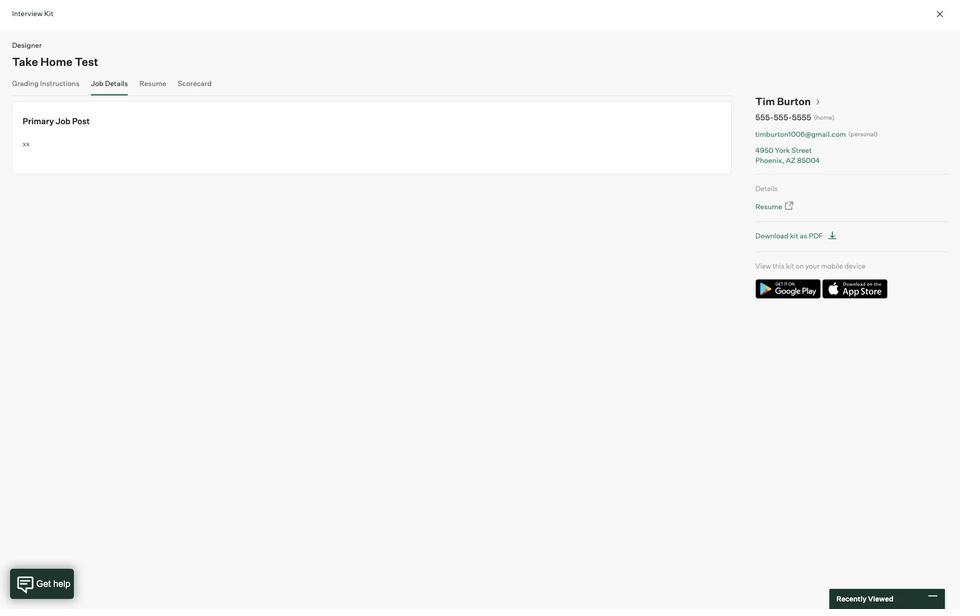 Task type: locate. For each thing, give the bounding box(es) containing it.
resume link
[[140, 79, 166, 93], [756, 201, 795, 212]]

grading instructions link
[[12, 79, 80, 93]]

1 vertical spatial resume link
[[756, 201, 795, 212]]

1 vertical spatial details
[[756, 184, 778, 193]]

details
[[105, 79, 128, 87], [756, 184, 778, 193]]

job details
[[91, 79, 128, 87]]

take
[[12, 55, 38, 68]]

take home test
[[12, 55, 98, 68]]

interview
[[12, 9, 43, 18]]

1 horizontal spatial job
[[91, 79, 104, 87]]

resume link up download
[[756, 201, 795, 212]]

job
[[91, 79, 104, 87], [56, 116, 71, 126]]

kit
[[791, 231, 799, 240], [787, 261, 795, 270]]

timburton1006@gmail.com
[[756, 130, 847, 138]]

interview kit
[[12, 9, 54, 18]]

download kit as pdf
[[756, 231, 824, 240]]

0 horizontal spatial resume
[[140, 79, 166, 87]]

1 horizontal spatial resume
[[756, 202, 783, 211]]

primary
[[23, 116, 54, 126]]

this
[[773, 261, 785, 270]]

scorecard
[[178, 79, 212, 87]]

5555
[[792, 112, 812, 122]]

0 horizontal spatial job
[[56, 116, 71, 126]]

resume link left scorecard link
[[140, 79, 166, 93]]

0 horizontal spatial details
[[105, 79, 128, 87]]

0 vertical spatial resume link
[[140, 79, 166, 93]]

york
[[776, 146, 791, 154]]

0 vertical spatial kit
[[791, 231, 799, 240]]

phoenix,
[[756, 156, 785, 164]]

kit left as
[[791, 231, 799, 240]]

resume left scorecard
[[140, 79, 166, 87]]

timburton1006@gmail.com (personal)
[[756, 130, 878, 138]]

555-
[[756, 112, 774, 122], [774, 112, 793, 122]]

1 vertical spatial kit
[[787, 261, 795, 270]]

job left "post"
[[56, 116, 71, 126]]

kit left the on
[[787, 261, 795, 270]]

1 horizontal spatial resume link
[[756, 201, 795, 212]]

xx
[[23, 140, 30, 148]]

(personal)
[[849, 130, 878, 138]]

on
[[796, 261, 804, 270]]

grading
[[12, 79, 39, 87]]

recently viewed
[[837, 595, 894, 603]]

0 horizontal spatial resume link
[[140, 79, 166, 93]]

burton
[[778, 95, 811, 107]]

job details link
[[91, 79, 128, 93]]

555- down tim burton link
[[774, 112, 793, 122]]

viewed
[[869, 595, 894, 603]]

pdf
[[810, 231, 824, 240]]

job down test
[[91, 79, 104, 87]]

view this kit on your mobile device
[[756, 261, 866, 270]]

resume up download
[[756, 202, 783, 211]]

555- down tim
[[756, 112, 774, 122]]

resume
[[140, 79, 166, 87], [756, 202, 783, 211]]

primary job post
[[23, 116, 90, 126]]

1 vertical spatial job
[[56, 116, 71, 126]]

1 vertical spatial resume
[[756, 202, 783, 211]]



Task type: vqa. For each thing, say whether or not it's contained in the screenshot.
York
yes



Task type: describe. For each thing, give the bounding box(es) containing it.
tim
[[756, 95, 776, 107]]

timburton1006@gmail.com link
[[756, 129, 847, 139]]

tim burton link
[[756, 95, 821, 107]]

(home)
[[814, 114, 835, 121]]

view
[[756, 261, 772, 270]]

1 horizontal spatial details
[[756, 184, 778, 193]]

kit
[[44, 9, 54, 18]]

close image
[[935, 8, 947, 20]]

download
[[756, 231, 789, 240]]

4950 york street phoenix, az 85004
[[756, 146, 821, 164]]

mobile
[[822, 261, 844, 270]]

0 vertical spatial details
[[105, 79, 128, 87]]

home
[[40, 55, 73, 68]]

tim burton 555-555-5555 (home)
[[756, 95, 835, 122]]

test
[[75, 55, 98, 68]]

az
[[786, 156, 796, 164]]

scorecard link
[[178, 79, 212, 93]]

as
[[800, 231, 808, 240]]

0 vertical spatial resume
[[140, 79, 166, 87]]

download kit as pdf link
[[756, 229, 840, 242]]

0 vertical spatial job
[[91, 79, 104, 87]]

device
[[845, 261, 866, 270]]

2 555- from the left
[[774, 112, 793, 122]]

post
[[72, 116, 90, 126]]

85004
[[798, 156, 821, 164]]

your
[[806, 261, 820, 270]]

street
[[792, 146, 812, 154]]

4950
[[756, 146, 774, 154]]

grading instructions
[[12, 79, 80, 87]]

1 555- from the left
[[756, 112, 774, 122]]

recently
[[837, 595, 867, 603]]

designer
[[12, 41, 42, 49]]

instructions
[[40, 79, 80, 87]]



